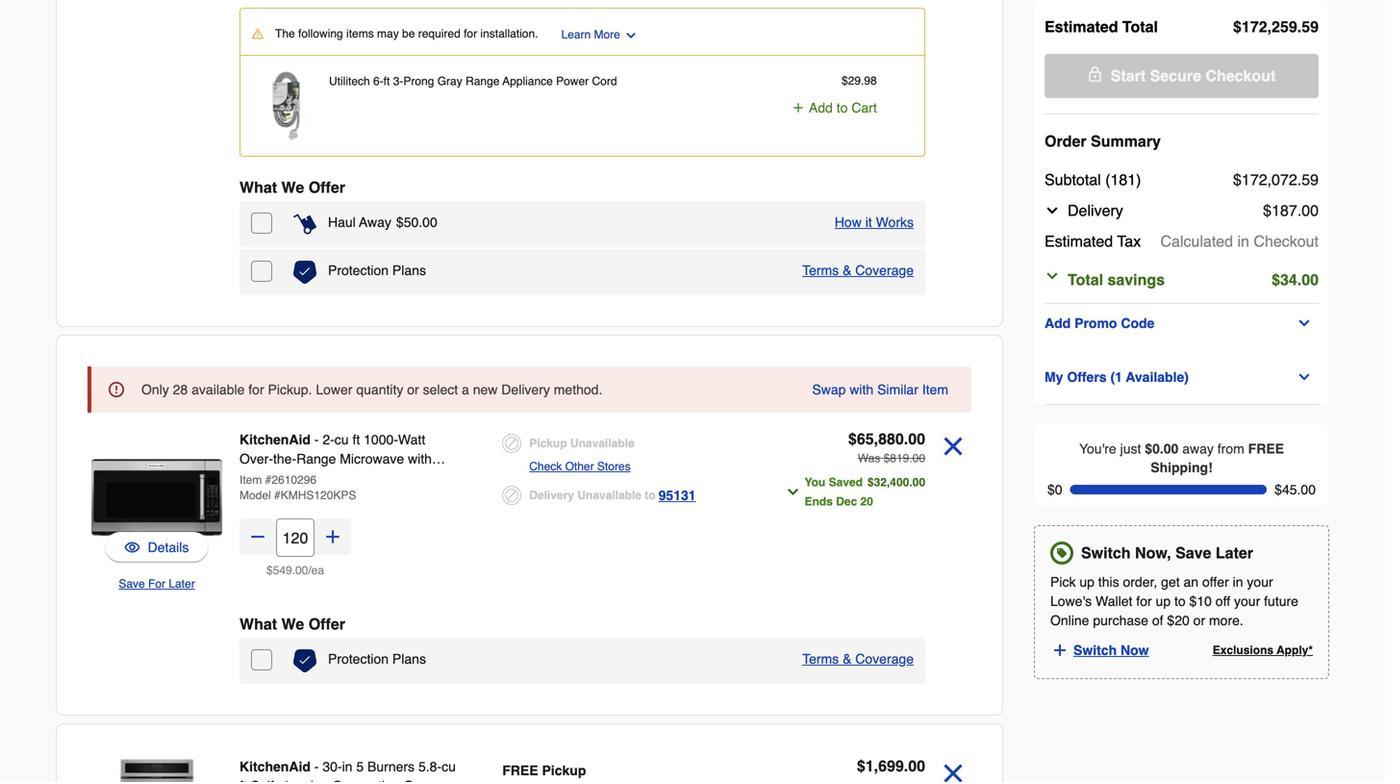 Task type: locate. For each thing, give the bounding box(es) containing it.
1 horizontal spatial later
[[1216, 544, 1254, 562]]

save left for
[[119, 577, 145, 591]]

from
[[1218, 441, 1245, 457]]

protection down haul
[[328, 263, 389, 278]]

2 vertical spatial for
[[1137, 594, 1153, 609]]

1 & from the top
[[843, 263, 852, 278]]

free right 5.8-
[[503, 763, 539, 779]]

switch down online
[[1074, 643, 1118, 658]]

.
[[1298, 18, 1302, 36], [861, 74, 865, 88], [1298, 171, 1302, 189]]

kitchenaid - up the-
[[240, 432, 323, 448]]

2 what from the top
[[240, 615, 277, 633]]

item
[[923, 382, 949, 397], [240, 474, 262, 487]]

switch inside button
[[1074, 643, 1118, 658]]

2-cu ft 1000-watt over-the-range microwave with sensor cooking (stainless steel with printshield finish)
[[240, 432, 433, 505]]

2 terms & coverage from the top
[[803, 652, 914, 667]]

$ down minus 'image'
[[267, 564, 273, 577]]

0 vertical spatial offer
[[309, 179, 345, 196]]

0 vertical spatial &
[[843, 263, 852, 278]]

off
[[1216, 594, 1231, 609]]

terms & coverage button
[[803, 261, 914, 280], [803, 650, 914, 669]]

32,400
[[874, 476, 910, 489]]

2 coverage from the top
[[856, 652, 914, 667]]

2 plans from the top
[[393, 652, 426, 667]]

2 vertical spatial ft
[[240, 779, 247, 782]]

$ down calculated in checkout
[[1272, 271, 1281, 289]]

we up haul away filled image
[[282, 179, 304, 196]]

or
[[407, 382, 419, 397], [1194, 613, 1206, 629]]

chevron down image
[[1045, 203, 1061, 218], [1298, 316, 1313, 331]]

$ right was
[[884, 452, 891, 465]]

add right plus icon
[[809, 100, 833, 115]]

free for free shipping!
[[1249, 441, 1285, 457]]

up up of at the right bottom of page
[[1156, 594, 1171, 609]]

works
[[876, 215, 914, 230]]

checkout inside button
[[1206, 67, 1276, 85]]

plus image down online
[[1052, 642, 1069, 659]]

ends
[[805, 495, 833, 509]]

printshield
[[267, 490, 330, 505]]

1 vertical spatial terms & coverage button
[[803, 650, 914, 669]]

59 up $ 187 .00
[[1302, 171, 1320, 189]]

kitchenaid - up the 'self-'
[[240, 759, 323, 775]]

kitchenaid -
[[240, 432, 323, 448], [240, 759, 323, 775]]

2 terms & coverage button from the top
[[803, 650, 914, 669]]

protection plans down the away
[[328, 263, 426, 278]]

for right "required"
[[464, 27, 477, 40]]

1,699
[[866, 757, 904, 775]]

item right the similar
[[923, 382, 949, 397]]

1 vertical spatial offer
[[309, 615, 345, 633]]

terms & coverage button for only 28 available for pickup. lower quantity or select a new delivery method.
[[803, 650, 914, 669]]

1 vertical spatial cu
[[442, 759, 456, 775]]

0 vertical spatial we
[[282, 179, 304, 196]]

what down 549 at left
[[240, 615, 277, 633]]

1 estimated from the top
[[1045, 18, 1119, 36]]

chevron down image
[[624, 29, 638, 42], [1045, 269, 1061, 284], [1298, 370, 1313, 385], [786, 485, 801, 500]]

0 vertical spatial checkout
[[1206, 67, 1276, 85]]

1 vertical spatial what we offer
[[240, 615, 345, 633]]

estimated up the secure image
[[1045, 18, 1119, 36]]

or down $10
[[1194, 613, 1206, 629]]

. for 172,072
[[1298, 171, 1302, 189]]

$ up calculated in checkout
[[1234, 171, 1242, 189]]

estimated tax
[[1045, 232, 1142, 250]]

gray
[[438, 75, 463, 88]]

secure
[[1151, 67, 1202, 85]]

be
[[402, 27, 415, 40]]

cord
[[592, 75, 617, 88]]

free right from
[[1249, 441, 1285, 457]]

1 horizontal spatial with
[[408, 451, 432, 467]]

cu up microwave
[[335, 432, 349, 448]]

$ 549 .00 /ea
[[267, 564, 324, 577]]

95131
[[659, 488, 696, 503]]

method.
[[554, 382, 603, 397]]

59 right the 172,259
[[1302, 18, 1320, 36]]

(stainless
[[339, 471, 398, 486]]

steel
[[402, 471, 433, 486]]

1 what from the top
[[240, 179, 277, 196]]

0 vertical spatial switch
[[1082, 544, 1131, 562]]

in right offer
[[1234, 575, 1244, 590]]

my offers (1 available)
[[1045, 370, 1190, 385]]

for left pickup.
[[249, 382, 264, 397]]

1 vertical spatial unavailable
[[578, 489, 642, 502]]

0 horizontal spatial item
[[240, 474, 262, 487]]

get
[[1162, 575, 1181, 590]]

we up protection plan filled icon
[[282, 615, 304, 633]]

2 what we offer from the top
[[240, 615, 345, 633]]

1 vertical spatial add
[[1045, 316, 1071, 331]]

98
[[865, 74, 877, 88]]

later up offer
[[1216, 544, 1254, 562]]

2 vertical spatial delivery
[[530, 489, 575, 502]]

5
[[356, 759, 364, 775]]

$
[[1234, 18, 1242, 36], [842, 74, 849, 88], [1234, 171, 1242, 189], [1264, 202, 1272, 219], [396, 215, 404, 230], [1272, 271, 1281, 289], [849, 430, 857, 448], [1146, 441, 1153, 457], [884, 452, 891, 465], [868, 476, 874, 489], [267, 564, 273, 577], [857, 757, 866, 775]]

what we offer
[[240, 179, 345, 196], [240, 615, 345, 633]]

with up steel
[[408, 451, 432, 467]]

2 vertical spatial to
[[1175, 594, 1186, 609]]

coverage for the following items may be required for installation.
[[856, 263, 914, 278]]

add
[[809, 100, 833, 115], [1045, 316, 1071, 331]]

to up $20
[[1175, 594, 1186, 609]]

2 protection from the top
[[328, 652, 389, 667]]

cu
[[335, 432, 349, 448], [442, 759, 456, 775]]

exclusions
[[1213, 644, 1274, 658]]

to left "cart"
[[837, 100, 848, 115]]

delivery down subtotal (181)
[[1068, 202, 1124, 219]]

ft left 3-
[[384, 75, 390, 88]]

what for plus icon
[[240, 179, 277, 196]]

away
[[359, 215, 392, 230]]

.00 down the $ 172,072 . 59
[[1298, 202, 1320, 219]]

ft inside the 2-cu ft 1000-watt over-the-range microwave with sensor cooking (stainless steel with printshield finish)
[[353, 432, 360, 448]]

Stepper number input field with increment and decrement buttons number field
[[276, 519, 315, 557]]

save up the an
[[1176, 544, 1212, 562]]

0 vertical spatial total
[[1123, 18, 1159, 36]]

0 vertical spatial pickup
[[530, 437, 567, 450]]

0 vertical spatial terms
[[803, 263, 839, 278]]

block image
[[503, 434, 522, 453]]

1 vertical spatial 59
[[1302, 171, 1320, 189]]

3-
[[393, 75, 404, 88]]

unavailable for delivery unavailable to 95131
[[578, 489, 642, 502]]

0 vertical spatial kitchenaid
[[240, 432, 311, 448]]

1 horizontal spatial or
[[1194, 613, 1206, 629]]

with right swap
[[850, 382, 874, 397]]

0 horizontal spatial range
[[297, 451, 336, 467]]

& for the following items may be required for installation.
[[843, 263, 852, 278]]

30-in 5 burners 5.8-cu ft self-cleaning convection oven freestanding natural gas range (stainless steel) image
[[88, 756, 226, 782]]

what we offer for remove item icon
[[240, 615, 345, 633]]

0 horizontal spatial up
[[1080, 575, 1095, 590]]

0 vertical spatial coverage
[[856, 263, 914, 278]]

1 horizontal spatial save
[[1176, 544, 1212, 562]]

1 vertical spatial protection
[[328, 652, 389, 667]]

1 we from the top
[[282, 179, 304, 196]]

2 vertical spatial with
[[240, 490, 264, 505]]

1 vertical spatial or
[[1194, 613, 1206, 629]]

offer up protection plan filled icon
[[309, 615, 345, 633]]

1 vertical spatial .
[[861, 74, 865, 88]]

checkout down the 172,259
[[1206, 67, 1276, 85]]

1 vertical spatial kitchenaid -
[[240, 759, 323, 775]]

0 vertical spatial plus image
[[323, 527, 343, 547]]

apply*
[[1277, 644, 1314, 658]]

1 offer from the top
[[309, 179, 345, 196]]

plus image
[[323, 527, 343, 547], [1052, 642, 1069, 659]]

what
[[240, 179, 277, 196], [240, 615, 277, 633]]

1 vertical spatial coverage
[[856, 652, 914, 667]]

save for later button
[[119, 575, 195, 594]]

save inside save for later button
[[119, 577, 145, 591]]

1 vertical spatial chevron down image
[[1298, 316, 1313, 331]]

protection right protection plan filled icon
[[328, 652, 389, 667]]

1 vertical spatial in
[[1234, 575, 1244, 590]]

we
[[282, 179, 304, 196], [282, 615, 304, 633]]

1 vertical spatial plus image
[[1052, 642, 1069, 659]]

1 vertical spatial to
[[645, 489, 656, 502]]

1 plans from the top
[[393, 263, 426, 278]]

delivery for delivery
[[1068, 202, 1124, 219]]

1 vertical spatial ft
[[353, 432, 360, 448]]

0 horizontal spatial to
[[645, 489, 656, 502]]

2 offer from the top
[[309, 615, 345, 633]]

protection plans for required
[[328, 263, 426, 278]]

1 vertical spatial estimated
[[1045, 232, 1114, 250]]

1 vertical spatial what
[[240, 615, 277, 633]]

1 vertical spatial your
[[1235, 594, 1261, 609]]

check
[[530, 460, 562, 474]]

. for 172,259
[[1298, 18, 1302, 36]]

2 horizontal spatial to
[[1175, 594, 1186, 609]]

2 kitchenaid from the top
[[240, 759, 311, 775]]

code
[[1122, 316, 1155, 331]]

5.8-
[[419, 759, 442, 775]]

2 protection plans from the top
[[328, 652, 426, 667]]

in inside 30-in 5 burners 5.8-cu ft self-cleaning convection ove
[[342, 759, 353, 775]]

-
[[315, 432, 319, 448], [315, 759, 319, 775]]

kitchenaid
[[240, 432, 311, 448], [240, 759, 311, 775]]

2 kitchenaid - from the top
[[240, 759, 323, 775]]

for inside pick up this order, get an offer in your lowe's wallet for up to $10 off your future online purchase of $20 or more.
[[1137, 594, 1153, 609]]

1 horizontal spatial free
[[1249, 441, 1285, 457]]

switch now
[[1074, 643, 1150, 658]]

.00 inside you saved $ 32,400 .00 ends dec 20
[[910, 476, 926, 489]]

may
[[377, 27, 399, 40]]

1 vertical spatial plans
[[393, 652, 426, 667]]

2-cu ft 1000-watt over-the-range microwave with sensor cooking (stainless steel with printshield finish) image
[[88, 428, 226, 567]]

kitchenaid - for self-
[[240, 759, 323, 775]]

checkout for start secure checkout
[[1206, 67, 1276, 85]]

- left 30-
[[315, 759, 319, 775]]

what we offer up haul away filled image
[[240, 179, 345, 196]]

kitchenaid up the-
[[240, 432, 311, 448]]

later right for
[[169, 577, 195, 591]]

1000-
[[364, 432, 398, 448]]

error image
[[109, 382, 124, 397]]

switch up this
[[1082, 544, 1131, 562]]

2 59 from the top
[[1302, 171, 1320, 189]]

start secure checkout button
[[1045, 54, 1320, 98]]

delivery down check
[[530, 489, 575, 502]]

what we offer for plus icon
[[240, 179, 345, 196]]

self-
[[251, 779, 279, 782]]

1 vertical spatial save
[[119, 577, 145, 591]]

total down the estimated tax
[[1068, 271, 1104, 289]]

0 horizontal spatial cu
[[335, 432, 349, 448]]

or inside pick up this order, get an offer in your lowe's wallet for up to $10 off your future online purchase of $20 or more.
[[1194, 613, 1206, 629]]

promo
[[1075, 316, 1118, 331]]

1 vertical spatial later
[[169, 577, 195, 591]]

future
[[1265, 594, 1299, 609]]

what down 6-ft 3-prong gray range appliance power cord image
[[240, 179, 277, 196]]

0 vertical spatial in
[[1238, 232, 1250, 250]]

kitchenaid for range
[[240, 432, 311, 448]]

0 vertical spatial chevron down image
[[1045, 203, 1061, 218]]

chevron down image down $ 34 .00
[[1298, 316, 1313, 331]]

add left promo
[[1045, 316, 1071, 331]]

0 vertical spatial for
[[464, 27, 477, 40]]

haul away filled image
[[294, 213, 317, 236]]

2 - from the top
[[315, 759, 319, 775]]

1 what we offer from the top
[[240, 179, 345, 196]]

2 horizontal spatial for
[[1137, 594, 1153, 609]]

range right gray
[[466, 75, 500, 88]]

0 vertical spatial later
[[1216, 544, 1254, 562]]

for down order,
[[1137, 594, 1153, 609]]

1 protection from the top
[[328, 263, 389, 278]]

$ up 'saved'
[[849, 430, 857, 448]]

in left 5
[[342, 759, 353, 775]]

(181)
[[1106, 171, 1142, 189]]

unavailable inside the delivery unavailable to 95131
[[578, 489, 642, 502]]

2 vertical spatial .
[[1298, 171, 1302, 189]]

0 vertical spatial .
[[1298, 18, 1302, 36]]

1 - from the top
[[315, 432, 319, 448]]

1 vertical spatial kitchenaid
[[240, 759, 311, 775]]

$ right just
[[1146, 441, 1153, 457]]

1 vertical spatial switch
[[1074, 643, 1118, 658]]

or left select
[[407, 382, 419, 397]]

your up future
[[1248, 575, 1274, 590]]

$ up 20
[[868, 476, 874, 489]]

0 vertical spatial with
[[850, 382, 874, 397]]

quickview image
[[125, 538, 140, 557]]

new
[[473, 382, 498, 397]]

30-in 5 burners 5.8-cu ft self-cleaning convection ove
[[240, 759, 456, 782]]

30-
[[323, 759, 342, 775]]

checkout for calculated in checkout
[[1254, 232, 1320, 250]]

1 vertical spatial protection plans
[[328, 652, 426, 667]]

1 vertical spatial range
[[297, 451, 336, 467]]

coverage
[[856, 263, 914, 278], [856, 652, 914, 667]]

what we offer up protection plan filled icon
[[240, 615, 345, 633]]

haul away $ 50 .00
[[328, 215, 438, 230]]

ft left 1000-
[[353, 432, 360, 448]]

unavailable up stores
[[571, 437, 635, 450]]

0 vertical spatial protection
[[328, 263, 389, 278]]

1 horizontal spatial add
[[1045, 316, 1071, 331]]

0 vertical spatial protection plans
[[328, 263, 426, 278]]

1 protection plans from the top
[[328, 263, 426, 278]]

appliance
[[503, 75, 553, 88]]

1 horizontal spatial plus image
[[1052, 642, 1069, 659]]

learn
[[562, 28, 591, 41]]

0 vertical spatial cu
[[335, 432, 349, 448]]

total up start
[[1123, 18, 1159, 36]]

- left 2-
[[315, 432, 319, 448]]

1 terms from the top
[[803, 263, 839, 278]]

- for 30-
[[315, 759, 319, 775]]

1 terms & coverage from the top
[[803, 263, 914, 278]]

offer up haul
[[309, 179, 345, 196]]

unavailable down stores
[[578, 489, 642, 502]]

with
[[850, 382, 874, 397], [408, 451, 432, 467], [240, 490, 264, 505]]

required
[[418, 27, 461, 40]]

finish)
[[334, 490, 374, 505]]

offer for plus icon
[[309, 179, 345, 196]]

1 horizontal spatial item
[[923, 382, 949, 397]]

protection plans right protection plan filled icon
[[328, 652, 426, 667]]

with down sensor
[[240, 490, 264, 505]]

items
[[347, 27, 374, 40]]

$ 65,880 .00 was $ 819 .00
[[849, 430, 926, 465]]

1 kitchenaid - from the top
[[240, 432, 323, 448]]

1 vertical spatial up
[[1156, 594, 1171, 609]]

item up model
[[240, 474, 262, 487]]

2 & from the top
[[843, 652, 852, 667]]

switch now button
[[1051, 638, 1166, 663]]

0 vertical spatial -
[[315, 432, 319, 448]]

1 vertical spatial terms & coverage
[[803, 652, 914, 667]]

cu inside the 2-cu ft 1000-watt over-the-range microwave with sensor cooking (stainless steel with printshield finish)
[[335, 432, 349, 448]]

0 vertical spatial kitchenaid -
[[240, 432, 323, 448]]

1 coverage from the top
[[856, 263, 914, 278]]

0 horizontal spatial or
[[407, 382, 419, 397]]

estimated left tax
[[1045, 232, 1114, 250]]

later inside button
[[169, 577, 195, 591]]

2 we from the top
[[282, 615, 304, 633]]

ft left the 'self-'
[[240, 779, 247, 782]]

2 horizontal spatial with
[[850, 382, 874, 397]]

0 horizontal spatial plus image
[[323, 527, 343, 547]]

your right off
[[1235, 594, 1261, 609]]

. for 29
[[861, 74, 865, 88]]

installation.
[[481, 27, 538, 40]]

cu right the burners
[[442, 759, 456, 775]]

range up the "cooking"
[[297, 451, 336, 467]]

kitchenaid up the 'self-'
[[240, 759, 311, 775]]

delivery inside the delivery unavailable to 95131
[[530, 489, 575, 502]]

0 horizontal spatial ft
[[240, 779, 247, 782]]

free inside the free shipping!
[[1249, 441, 1285, 457]]

protection plans
[[328, 263, 426, 278], [328, 652, 426, 667]]

0 horizontal spatial add
[[809, 100, 833, 115]]

0 vertical spatial estimated
[[1045, 18, 1119, 36]]

0 vertical spatial unavailable
[[571, 437, 635, 450]]

& for only 28 available for pickup. lower quantity or select a new delivery method.
[[843, 652, 852, 667]]

6-ft 3-prong gray range appliance power cord image
[[252, 71, 321, 141]]

0 vertical spatial add
[[809, 100, 833, 115]]

1 terms & coverage button from the top
[[803, 261, 914, 280]]

pick up this order, get an offer in your lowe's wallet for up to $10 off your future online purchase of $20 or more.
[[1051, 575, 1299, 629]]

28
[[173, 382, 188, 397]]

delivery right new
[[502, 382, 550, 397]]

to left 95131
[[645, 489, 656, 502]]

.00 up 819
[[904, 430, 926, 448]]

0 horizontal spatial chevron down image
[[1045, 203, 1061, 218]]

1 horizontal spatial chevron down image
[[1298, 316, 1313, 331]]

the
[[275, 27, 295, 40]]

chevron down image inside add promo code link
[[1298, 316, 1313, 331]]

0 horizontal spatial free
[[503, 763, 539, 779]]

plus image right stepper number input field with increment and decrement buttons number field
[[323, 527, 343, 547]]

1 horizontal spatial cu
[[442, 759, 456, 775]]

checkout down 187 on the top of the page
[[1254, 232, 1320, 250]]

/ea
[[308, 564, 324, 577]]

1 kitchenaid from the top
[[240, 432, 311, 448]]

my offers (1 available) link
[[1045, 366, 1320, 389]]

.00 down 819
[[910, 476, 926, 489]]

0 vertical spatial what we offer
[[240, 179, 345, 196]]

to inside pick up this order, get an offer in your lowe's wallet for up to $10 off your future online purchase of $20 or more.
[[1175, 594, 1186, 609]]

add promo code
[[1045, 316, 1155, 331]]

1 horizontal spatial to
[[837, 100, 848, 115]]

2 estimated from the top
[[1045, 232, 1114, 250]]

$ 187 .00
[[1264, 202, 1320, 219]]

add promo code link
[[1045, 312, 1320, 335]]

819
[[891, 452, 910, 465]]

1 vertical spatial item
[[240, 474, 262, 487]]

chevron down image down subtotal
[[1045, 203, 1061, 218]]

add for add promo code
[[1045, 316, 1071, 331]]

2 terms from the top
[[803, 652, 839, 667]]

$ 1,699 .00
[[857, 757, 926, 775]]

1 vertical spatial terms
[[803, 652, 839, 667]]

in right "calculated"
[[1238, 232, 1250, 250]]

up left this
[[1080, 575, 1095, 590]]

1 59 from the top
[[1302, 18, 1320, 36]]

it
[[866, 215, 873, 230]]

away from
[[1183, 441, 1245, 457]]



Task type: describe. For each thing, give the bounding box(es) containing it.
dec
[[836, 495, 858, 509]]

20
[[861, 495, 874, 509]]

we for plus icon
[[282, 179, 304, 196]]

this
[[1099, 575, 1120, 590]]

ft for 6-
[[384, 75, 390, 88]]

save for later
[[119, 577, 195, 591]]

0 vertical spatial or
[[407, 382, 419, 397]]

chevron down image inside the my offers (1 available) link
[[1298, 370, 1313, 385]]

what for remove item icon
[[240, 615, 277, 633]]

switch for switch now
[[1074, 643, 1118, 658]]

protection for required
[[328, 263, 389, 278]]

you're
[[1080, 441, 1117, 457]]

1 horizontal spatial up
[[1156, 594, 1171, 609]]

convection
[[333, 779, 400, 782]]

just
[[1121, 441, 1142, 457]]

item #2610296 model #kmhs120kps
[[240, 474, 356, 502]]

cleaning
[[279, 779, 329, 782]]

stores
[[598, 460, 631, 474]]

to inside add item to cart element
[[837, 100, 848, 115]]

plans for for
[[393, 263, 426, 278]]

#kmhs120kps
[[274, 489, 356, 502]]

$ left remove item image
[[857, 757, 866, 775]]

switch now, save later
[[1082, 544, 1254, 562]]

ft for cu
[[353, 432, 360, 448]]

terms & coverage for only 28 available for pickup. lower quantity or select a new delivery method.
[[803, 652, 914, 667]]

an
[[1184, 575, 1199, 590]]

quantity
[[356, 382, 404, 397]]

delivery for delivery unavailable to 95131
[[530, 489, 575, 502]]

65,880
[[857, 430, 904, 448]]

50
[[404, 215, 419, 230]]

to inside the delivery unavailable to 95131
[[645, 489, 656, 502]]

1 vertical spatial pickup
[[542, 763, 586, 779]]

coverage for only 28 available for pickup. lower quantity or select a new delivery method.
[[856, 652, 914, 667]]

switch for switch now, save later
[[1082, 544, 1131, 562]]

remove item image
[[937, 757, 970, 782]]

calculated
[[1161, 232, 1234, 250]]

terms for only 28 available for pickup. lower quantity or select a new delivery method.
[[803, 652, 839, 667]]

172,259
[[1242, 18, 1298, 36]]

savings
[[1108, 271, 1166, 289]]

59 for $ 172,259 . 59
[[1302, 18, 1320, 36]]

$0
[[1048, 482, 1063, 498]]

0 vertical spatial your
[[1248, 575, 1274, 590]]

1 vertical spatial with
[[408, 451, 432, 467]]

$ inside you saved $ 32,400 .00 ends dec 20
[[868, 476, 874, 489]]

$ 29 . 98
[[842, 74, 877, 88]]

in for calculated in checkout
[[1238, 232, 1250, 250]]

order,
[[1124, 575, 1158, 590]]

add to cart
[[809, 100, 877, 115]]

burners
[[368, 759, 415, 775]]

$ 172,259 . 59
[[1234, 18, 1320, 36]]

add item to cart element
[[809, 98, 877, 117]]

saved
[[829, 476, 863, 489]]

swap
[[813, 382, 846, 397]]

a
[[462, 382, 470, 397]]

in inside pick up this order, get an offer in your lowe's wallet for up to $10 off your future online purchase of $20 or more.
[[1234, 575, 1244, 590]]

1 horizontal spatial range
[[466, 75, 500, 88]]

$ down 172,072
[[1264, 202, 1272, 219]]

you
[[805, 476, 826, 489]]

kitchenaid for self-
[[240, 759, 311, 775]]

was
[[858, 452, 881, 465]]

the-
[[273, 451, 297, 467]]

available
[[192, 382, 245, 397]]

with inside button
[[850, 382, 874, 397]]

0 vertical spatial up
[[1080, 575, 1095, 590]]

plus image
[[792, 101, 805, 115]]

utilitech 6-ft 3-prong gray range appliance power cord
[[329, 75, 617, 88]]

pickup.
[[268, 382, 312, 397]]

0 horizontal spatial with
[[240, 490, 264, 505]]

warning image
[[252, 28, 264, 39]]

protection for lower
[[328, 652, 389, 667]]

0 horizontal spatial total
[[1068, 271, 1104, 289]]

pickup unavailable
[[530, 437, 635, 450]]

power
[[556, 75, 589, 88]]

$ left 98
[[842, 74, 849, 88]]

range inside the 2-cu ft 1000-watt over-the-range microwave with sensor cooking (stainless steel with printshield finish)
[[297, 451, 336, 467]]

subtotal
[[1045, 171, 1102, 189]]

block image
[[503, 486, 522, 505]]

.00 up the 32,400
[[910, 452, 926, 465]]

subtotal (181)
[[1045, 171, 1142, 189]]

prong
[[404, 75, 434, 88]]

$45.00
[[1275, 482, 1317, 498]]

minus image
[[248, 527, 268, 547]]

tag filled image
[[1054, 545, 1071, 562]]

$10
[[1190, 594, 1213, 609]]

protection plan filled image
[[294, 261, 317, 284]]

lower
[[316, 382, 353, 397]]

add for add to cart
[[809, 100, 833, 115]]

plans for quantity
[[393, 652, 426, 667]]

1 horizontal spatial for
[[464, 27, 477, 40]]

tax
[[1118, 232, 1142, 250]]

sensor
[[240, 471, 282, 486]]

172,072
[[1242, 171, 1298, 189]]

pickup inside 95131 "option group"
[[530, 437, 567, 450]]

the following items may be required for installation.
[[275, 27, 538, 40]]

away
[[1183, 441, 1215, 457]]

secure image
[[1088, 66, 1104, 82]]

only
[[141, 382, 169, 397]]

protection plan filled image
[[294, 650, 317, 673]]

lowe's
[[1051, 594, 1093, 609]]

2-
[[323, 432, 335, 448]]

swap with similar item
[[813, 382, 949, 397]]

order
[[1045, 132, 1087, 150]]

.00 down $ 187 .00
[[1298, 271, 1320, 289]]

$20
[[1168, 613, 1190, 629]]

offer for remove item icon
[[309, 615, 345, 633]]

item inside button
[[923, 382, 949, 397]]

59 for $ 172,072 . 59
[[1302, 171, 1320, 189]]

- for 2-
[[315, 432, 319, 448]]

549
[[273, 564, 292, 577]]

estimated total
[[1045, 18, 1159, 36]]

1 horizontal spatial total
[[1123, 18, 1159, 36]]

free for free pickup
[[503, 763, 539, 779]]

kitchenaid - for range
[[240, 432, 323, 448]]

95131 option group
[[503, 430, 770, 511]]

check other stores
[[530, 460, 631, 474]]

remove item image
[[937, 430, 970, 463]]

pick
[[1051, 575, 1076, 590]]

terms & coverage for the following items may be required for installation.
[[803, 263, 914, 278]]

1 vertical spatial delivery
[[502, 382, 550, 397]]

total savings
[[1068, 271, 1166, 289]]

#2610296
[[265, 474, 317, 487]]

estimated for estimated total
[[1045, 18, 1119, 36]]

6-
[[373, 75, 384, 88]]

unavailable for pickup unavailable
[[571, 437, 635, 450]]

order summary
[[1045, 132, 1162, 150]]

in for 30-in 5 burners 5.8-cu ft self-cleaning convection ove
[[342, 759, 353, 775]]

protection plans for lower
[[328, 652, 426, 667]]

0 vertical spatial save
[[1176, 544, 1212, 562]]

$ up start secure checkout on the top right of the page
[[1234, 18, 1242, 36]]

watt
[[398, 432, 426, 448]]

more
[[594, 28, 621, 41]]

estimated for estimated tax
[[1045, 232, 1114, 250]]

ft inside 30-in 5 burners 5.8-cu ft self-cleaning convection ove
[[240, 779, 247, 782]]

offers
[[1068, 370, 1107, 385]]

offer
[[1203, 575, 1230, 590]]

similar
[[878, 382, 919, 397]]

cooking
[[286, 471, 336, 486]]

terms for the following items may be required for installation.
[[803, 263, 839, 278]]

free shipping!
[[1151, 441, 1285, 476]]

plus image inside switch now button
[[1052, 642, 1069, 659]]

summary
[[1091, 132, 1162, 150]]

item inside item #2610296 model #kmhs120kps
[[240, 474, 262, 487]]

over-
[[240, 451, 273, 467]]

details
[[148, 540, 189, 555]]

exclusions apply*
[[1213, 644, 1314, 658]]

.00 right the away
[[419, 215, 438, 230]]

we for remove item icon
[[282, 615, 304, 633]]

shipping!
[[1151, 460, 1213, 476]]

of
[[1153, 613, 1164, 629]]

terms & coverage button for the following items may be required for installation.
[[803, 261, 914, 280]]

check other stores button
[[530, 457, 631, 476]]

.00 down stepper number input field with increment and decrement buttons number field
[[292, 564, 308, 577]]

$ right the away
[[396, 215, 404, 230]]

cu inside 30-in 5 burners 5.8-cu ft self-cleaning convection ove
[[442, 759, 456, 775]]

learn more
[[562, 28, 621, 41]]

.00 left remove item image
[[904, 757, 926, 775]]

online
[[1051, 613, 1090, 629]]

1 vertical spatial for
[[249, 382, 264, 397]]



Task type: vqa. For each thing, say whether or not it's contained in the screenshot.
Question
no



